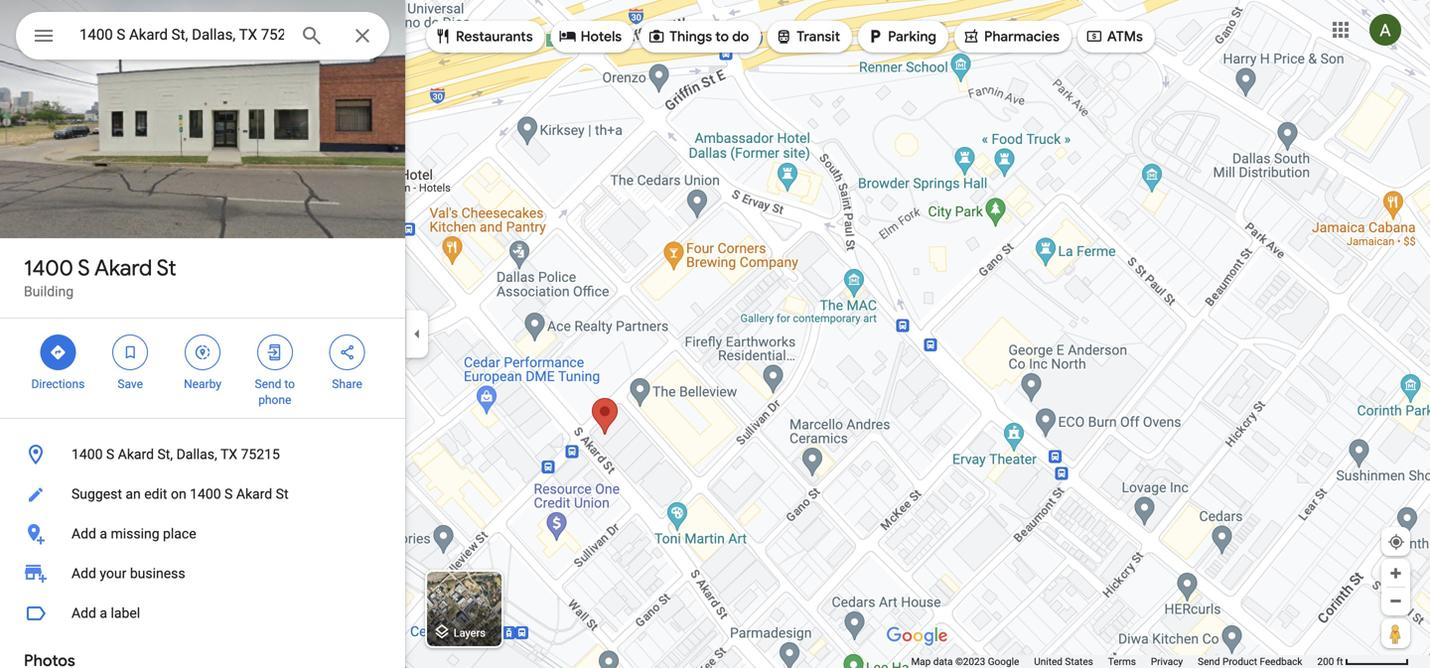 Task type: describe. For each thing, give the bounding box(es) containing it.
add for add a missing place
[[72, 526, 96, 542]]

2 vertical spatial akard
[[236, 486, 272, 503]]

none field inside 1400 s akard st, dallas, tx 75215 field
[[79, 23, 284, 47]]

akard for st
[[94, 254, 152, 282]]

1400 for st
[[24, 254, 73, 282]]

2 vertical spatial 1400
[[190, 486, 221, 503]]

footer inside "google maps" "element"
[[911, 655, 1317, 668]]

your
[[100, 566, 126, 582]]


[[121, 342, 139, 363]]

 search field
[[16, 12, 389, 64]]

 parking
[[866, 25, 936, 47]]

do
[[732, 28, 749, 46]]

add a missing place
[[72, 526, 196, 542]]

a for label
[[100, 605, 107, 622]]

terms button
[[1108, 655, 1136, 668]]

add for add your business
[[72, 566, 96, 582]]

nearby
[[184, 377, 221, 391]]


[[49, 342, 67, 363]]

map
[[911, 656, 931, 668]]


[[866, 25, 884, 47]]

missing
[[111, 526, 159, 542]]

show your location image
[[1387, 533, 1405, 551]]

building
[[24, 284, 74, 300]]

1400 s akard st, dallas, tx 75215 button
[[0, 435, 405, 475]]

1400 s akard st main content
[[0, 0, 405, 668]]

atms
[[1107, 28, 1143, 46]]

product
[[1223, 656, 1257, 668]]

1400 s akard st, dallas, tx 75215
[[72, 446, 280, 463]]

 atms
[[1085, 25, 1143, 47]]

send for send to phone
[[255, 377, 281, 391]]

1400 s akard st building
[[24, 254, 176, 300]]

terms
[[1108, 656, 1136, 668]]

1400 for st,
[[72, 446, 103, 463]]

map data ©2023 google
[[911, 656, 1019, 668]]

google
[[988, 656, 1019, 668]]

actions for 1400 s akard st region
[[0, 319, 405, 418]]

akard for st,
[[118, 446, 154, 463]]

restaurants
[[456, 28, 533, 46]]

to inside the " things to do"
[[715, 28, 729, 46]]

tx
[[220, 446, 237, 463]]

united
[[1034, 656, 1063, 668]]

dallas,
[[176, 446, 217, 463]]

 button
[[16, 12, 72, 64]]

 restaurants
[[434, 25, 533, 47]]

 transit
[[775, 25, 840, 47]]

edit
[[144, 486, 167, 503]]

add a label
[[72, 605, 140, 622]]

add a missing place button
[[0, 514, 405, 554]]

200 ft button
[[1317, 656, 1409, 668]]

200
[[1317, 656, 1334, 668]]

label
[[111, 605, 140, 622]]


[[559, 25, 577, 47]]

place
[[163, 526, 196, 542]]

an
[[126, 486, 141, 503]]

©2023
[[955, 656, 985, 668]]

collapse side panel image
[[406, 323, 428, 345]]

privacy
[[1151, 656, 1183, 668]]



Task type: locate. For each thing, give the bounding box(es) containing it.
1400
[[24, 254, 73, 282], [72, 446, 103, 463], [190, 486, 221, 503]]

add inside button
[[72, 526, 96, 542]]

akard inside 1400 s akard st building
[[94, 254, 152, 282]]

a left 'label' on the left of the page
[[100, 605, 107, 622]]

1 horizontal spatial s
[[106, 446, 114, 463]]

 things to do
[[648, 25, 749, 47]]

3 add from the top
[[72, 605, 96, 622]]


[[775, 25, 793, 47]]

0 horizontal spatial send
[[255, 377, 281, 391]]

a inside button
[[100, 526, 107, 542]]

send for send product feedback
[[1198, 656, 1220, 668]]

0 horizontal spatial to
[[284, 377, 295, 391]]

1 vertical spatial send
[[1198, 656, 1220, 668]]

2 a from the top
[[100, 605, 107, 622]]

zoom in image
[[1388, 566, 1403, 581]]

akard up 
[[94, 254, 152, 282]]

0 vertical spatial to
[[715, 28, 729, 46]]

0 vertical spatial st
[[157, 254, 176, 282]]

1 a from the top
[[100, 526, 107, 542]]

layers
[[454, 627, 486, 639]]

data
[[933, 656, 953, 668]]

1400 inside 1400 s akard st building
[[24, 254, 73, 282]]

add your business link
[[0, 554, 405, 594]]

suggest an edit on 1400 s akard st button
[[0, 475, 405, 514]]


[[194, 342, 212, 363]]

add left 'label' on the left of the page
[[72, 605, 96, 622]]

0 horizontal spatial st
[[157, 254, 176, 282]]

united states button
[[1034, 655, 1093, 668]]

1 vertical spatial akard
[[118, 446, 154, 463]]

s inside 1400 s akard st building
[[78, 254, 90, 282]]

200 ft
[[1317, 656, 1343, 668]]

s inside "1400 s akard st, dallas, tx 75215" button
[[106, 446, 114, 463]]

0 vertical spatial add
[[72, 526, 96, 542]]

suggest an edit on 1400 s akard st
[[72, 486, 289, 503]]


[[962, 25, 980, 47]]

0 vertical spatial a
[[100, 526, 107, 542]]

add down suggest
[[72, 526, 96, 542]]

1 vertical spatial s
[[106, 446, 114, 463]]

on
[[171, 486, 186, 503]]

suggest
[[72, 486, 122, 503]]

send left product on the right of the page
[[1198, 656, 1220, 668]]


[[434, 25, 452, 47]]

1 horizontal spatial to
[[715, 28, 729, 46]]

feedback
[[1260, 656, 1302, 668]]

s inside suggest an edit on 1400 s akard st button
[[224, 486, 233, 503]]

add for add a label
[[72, 605, 96, 622]]

transit
[[797, 28, 840, 46]]

s for st
[[78, 254, 90, 282]]

1 vertical spatial st
[[276, 486, 289, 503]]


[[338, 342, 356, 363]]

st inside button
[[276, 486, 289, 503]]

akard left the st,
[[118, 446, 154, 463]]


[[1085, 25, 1103, 47]]

footer containing map data ©2023 google
[[911, 655, 1317, 668]]

1400 S Akard St, Dallas, TX 75215 field
[[16, 12, 389, 60]]

75215
[[241, 446, 280, 463]]

add a label button
[[0, 594, 405, 634]]

things
[[669, 28, 712, 46]]

st,
[[157, 446, 173, 463]]

1400 up 'building'
[[24, 254, 73, 282]]

to up phone
[[284, 377, 295, 391]]

1 horizontal spatial st
[[276, 486, 289, 503]]

1 add from the top
[[72, 526, 96, 542]]

a left missing
[[100, 526, 107, 542]]

a
[[100, 526, 107, 542], [100, 605, 107, 622]]

s
[[78, 254, 90, 282], [106, 446, 114, 463], [224, 486, 233, 503]]

send product feedback button
[[1198, 655, 1302, 668]]

ft
[[1336, 656, 1343, 668]]

send up phone
[[255, 377, 281, 391]]

parking
[[888, 28, 936, 46]]

footer
[[911, 655, 1317, 668]]

2 horizontal spatial s
[[224, 486, 233, 503]]

add your business
[[72, 566, 185, 582]]

s for st,
[[106, 446, 114, 463]]

 hotels
[[559, 25, 622, 47]]

0 vertical spatial 1400
[[24, 254, 73, 282]]

a inside 'button'
[[100, 605, 107, 622]]

show street view coverage image
[[1381, 619, 1410, 648]]

send
[[255, 377, 281, 391], [1198, 656, 1220, 668]]

add inside 'button'
[[72, 605, 96, 622]]

st
[[157, 254, 176, 282], [276, 486, 289, 503]]

to
[[715, 28, 729, 46], [284, 377, 295, 391]]

save
[[118, 377, 143, 391]]

phone
[[258, 393, 291, 407]]

0 vertical spatial s
[[78, 254, 90, 282]]

privacy button
[[1151, 655, 1183, 668]]

add
[[72, 526, 96, 542], [72, 566, 96, 582], [72, 605, 96, 622]]

1 vertical spatial 1400
[[72, 446, 103, 463]]

google maps element
[[0, 0, 1430, 668]]

share
[[332, 377, 362, 391]]

akard down 75215
[[236, 486, 272, 503]]

1400 right on
[[190, 486, 221, 503]]

1 vertical spatial to
[[284, 377, 295, 391]]

2 vertical spatial s
[[224, 486, 233, 503]]


[[648, 25, 666, 47]]

to inside send to phone
[[284, 377, 295, 391]]

a for missing
[[100, 526, 107, 542]]

0 vertical spatial akard
[[94, 254, 152, 282]]

add left your
[[72, 566, 96, 582]]

hotels
[[581, 28, 622, 46]]

0 horizontal spatial s
[[78, 254, 90, 282]]

None field
[[79, 23, 284, 47]]


[[32, 21, 56, 50]]

states
[[1065, 656, 1093, 668]]

1 vertical spatial add
[[72, 566, 96, 582]]

send product feedback
[[1198, 656, 1302, 668]]

send inside send to phone
[[255, 377, 281, 391]]

zoom out image
[[1388, 594, 1403, 609]]

2 vertical spatial add
[[72, 605, 96, 622]]

1 vertical spatial a
[[100, 605, 107, 622]]

to left do
[[715, 28, 729, 46]]

0 vertical spatial send
[[255, 377, 281, 391]]


[[266, 342, 284, 363]]

1400 up suggest
[[72, 446, 103, 463]]

directions
[[31, 377, 85, 391]]

2 add from the top
[[72, 566, 96, 582]]

google account: angela cha  
(angela.cha@adept.ai) image
[[1369, 14, 1401, 46]]

 pharmacies
[[962, 25, 1060, 47]]

business
[[130, 566, 185, 582]]

akard
[[94, 254, 152, 282], [118, 446, 154, 463], [236, 486, 272, 503]]

send to phone
[[255, 377, 295, 407]]

united states
[[1034, 656, 1093, 668]]

pharmacies
[[984, 28, 1060, 46]]

1 horizontal spatial send
[[1198, 656, 1220, 668]]

send inside button
[[1198, 656, 1220, 668]]

st inside 1400 s akard st building
[[157, 254, 176, 282]]



Task type: vqa. For each thing, say whether or not it's contained in the screenshot.
second Add
yes



